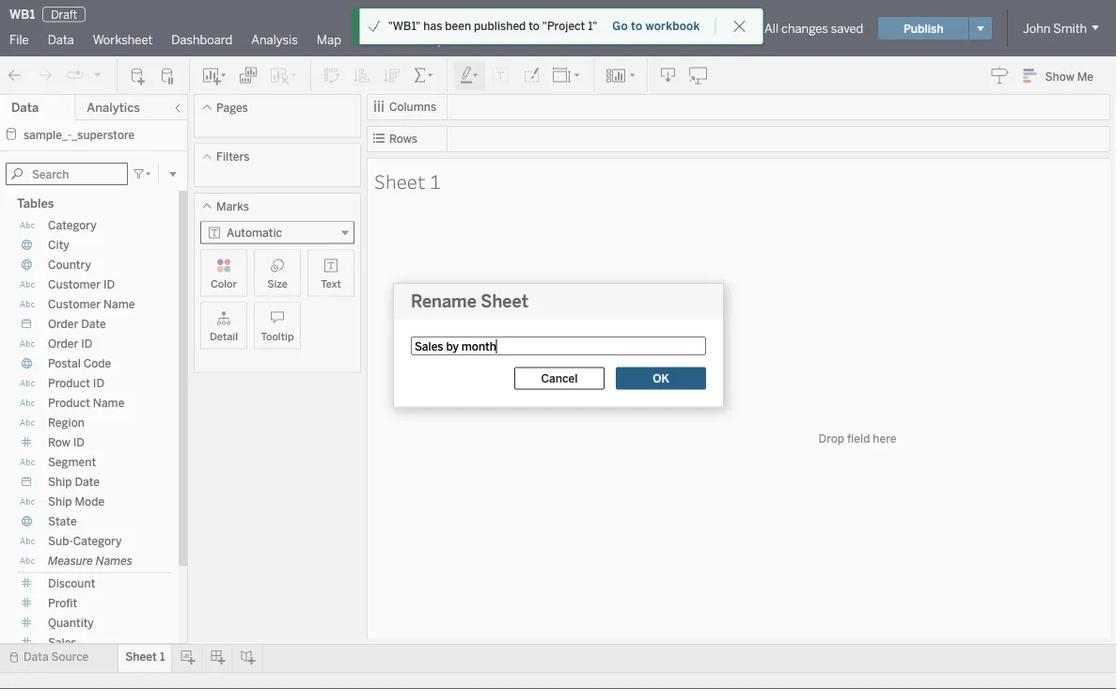 Task type: locate. For each thing, give the bounding box(es) containing it.
2 product from the top
[[48, 397, 90, 410]]

ok button
[[616, 367, 707, 390]]

source
[[51, 651, 89, 664]]

john
[[1024, 21, 1051, 36]]

product id
[[48, 377, 105, 390]]

order up order id
[[48, 318, 78, 331]]

sheet
[[374, 168, 426, 194], [481, 292, 529, 312], [125, 651, 157, 664]]

1 ship from the top
[[48, 476, 72, 489]]

0 vertical spatial customer
[[48, 278, 101, 292]]

date up mode
[[75, 476, 100, 489]]

0 horizontal spatial 1
[[160, 651, 165, 664]]

0 vertical spatial name
[[103, 298, 135, 311]]

all changes saved
[[765, 21, 864, 36]]

name
[[103, 298, 135, 311], [93, 397, 125, 410]]

swap rows and columns image
[[323, 66, 342, 85]]

sample_-_superstore
[[24, 128, 135, 142]]

1 vertical spatial data
[[11, 100, 39, 115]]

product for product id
[[48, 377, 90, 390]]

1
[[430, 168, 441, 194], [160, 651, 165, 664]]

0 vertical spatial sheet
[[374, 168, 426, 194]]

2 horizontal spatial sheet
[[481, 292, 529, 312]]

0 vertical spatial data
[[48, 32, 74, 47]]

id up customer name
[[103, 278, 115, 292]]

1 product from the top
[[48, 377, 90, 390]]

measure names
[[48, 555, 132, 568]]

wb1
[[9, 7, 35, 22]]

1 customer from the top
[[48, 278, 101, 292]]

region
[[48, 416, 85, 430]]

1 vertical spatial customer
[[48, 298, 101, 311]]

replay animation image
[[66, 66, 85, 85]]

0 vertical spatial product
[[48, 377, 90, 390]]

text
[[321, 278, 341, 290]]

name for product name
[[93, 397, 125, 410]]

ship up state
[[48, 495, 72, 509]]

1 vertical spatial product
[[48, 397, 90, 410]]

collapse image
[[172, 103, 183, 114]]

replay animation image
[[92, 69, 103, 80]]

1 down columns
[[430, 168, 441, 194]]

None text field
[[411, 337, 707, 356]]

color
[[211, 278, 237, 290]]

"project
[[543, 19, 585, 33]]

id for product id
[[93, 377, 105, 390]]

to left "project
[[529, 19, 540, 33]]

2 vertical spatial sheet
[[125, 651, 157, 664]]

data down 'sales'
[[24, 651, 49, 664]]

publish
[[904, 21, 944, 35]]

category
[[48, 219, 97, 232], [73, 535, 122, 549]]

rows
[[390, 132, 418, 146]]

duplicate image
[[239, 66, 258, 85]]

ship
[[48, 476, 72, 489], [48, 495, 72, 509]]

0 horizontal spatial sheet 1
[[125, 651, 165, 664]]

data down undo 'icon'
[[11, 100, 39, 115]]

0 vertical spatial 1
[[430, 168, 441, 194]]

sheet right source
[[125, 651, 157, 664]]

data
[[48, 32, 74, 47], [11, 100, 39, 115], [24, 651, 49, 664]]

new worksheet image
[[201, 66, 228, 85]]

0 vertical spatial date
[[81, 318, 106, 331]]

order id
[[48, 337, 93, 351]]

download image
[[660, 66, 678, 85]]

sort ascending image
[[353, 66, 372, 85]]

order up postal
[[48, 337, 78, 351]]

0 vertical spatial ship
[[48, 476, 72, 489]]

2 order from the top
[[48, 337, 78, 351]]

code
[[83, 357, 111, 371]]

name for customer name
[[103, 298, 135, 311]]

sales
[[48, 636, 77, 650]]

1 vertical spatial name
[[93, 397, 125, 410]]

highlight image
[[459, 66, 481, 85]]

customer down country
[[48, 278, 101, 292]]

1 order from the top
[[48, 318, 78, 331]]

dashboard
[[171, 32, 233, 47]]

1 horizontal spatial sheet 1
[[374, 168, 441, 194]]

customer
[[48, 278, 101, 292], [48, 298, 101, 311]]

0 horizontal spatial sheet
[[125, 651, 157, 664]]

product down postal
[[48, 377, 90, 390]]

name down product id
[[93, 397, 125, 410]]

sort descending image
[[383, 66, 402, 85]]

smith
[[1054, 21, 1088, 36]]

order for order date
[[48, 318, 78, 331]]

id for customer id
[[103, 278, 115, 292]]

show labels image
[[492, 66, 511, 85]]

sheet 1
[[374, 168, 441, 194], [125, 651, 165, 664]]

to right go
[[631, 19, 643, 33]]

0 vertical spatial order
[[48, 318, 78, 331]]

id down code
[[93, 377, 105, 390]]

ship down segment
[[48, 476, 72, 489]]

drop
[[819, 432, 845, 445]]

category up measure names
[[73, 535, 122, 549]]

to
[[529, 19, 540, 33], [631, 19, 643, 33]]

filters
[[216, 150, 250, 164]]

name down "customer id"
[[103, 298, 135, 311]]

pause auto updates image
[[159, 66, 178, 85]]

0 horizontal spatial to
[[529, 19, 540, 33]]

published
[[474, 19, 526, 33]]

postal
[[48, 357, 81, 371]]

1 vertical spatial ship
[[48, 495, 72, 509]]

date
[[81, 318, 106, 331], [75, 476, 100, 489]]

product
[[48, 377, 90, 390], [48, 397, 90, 410]]

customer up order date
[[48, 298, 101, 311]]

id right 'row'
[[73, 436, 85, 450]]

help
[[419, 32, 445, 47]]

sheet right rename
[[481, 292, 529, 312]]

customer name
[[48, 298, 135, 311]]

1 horizontal spatial sheet
[[374, 168, 426, 194]]

1 vertical spatial sheet
[[481, 292, 529, 312]]

product for product name
[[48, 397, 90, 410]]

go to workbook link
[[612, 18, 701, 34]]

2 customer from the top
[[48, 298, 101, 311]]

2 to from the left
[[631, 19, 643, 33]]

sheet down the rows
[[374, 168, 426, 194]]

1 right source
[[160, 651, 165, 664]]

_superstore
[[72, 128, 135, 142]]

show/hide cards image
[[606, 66, 636, 85]]

drop field here
[[819, 432, 897, 445]]

totals image
[[413, 66, 436, 85]]

new data source image
[[129, 66, 148, 85]]

product up "region"
[[48, 397, 90, 410]]

format workbook image
[[522, 66, 541, 85]]

id up postal code
[[81, 337, 93, 351]]

1 vertical spatial sheet 1
[[125, 651, 165, 664]]

1"
[[588, 19, 598, 33]]

date down customer name
[[81, 318, 106, 331]]

customer for customer name
[[48, 298, 101, 311]]

to inside alert
[[529, 19, 540, 33]]

1 vertical spatial 1
[[160, 651, 165, 664]]

worksheet
[[93, 32, 153, 47]]

1 vertical spatial order
[[48, 337, 78, 351]]

sheet 1 down the rows
[[374, 168, 441, 194]]

date for ship date
[[75, 476, 100, 489]]

1 to from the left
[[529, 19, 540, 33]]

mode
[[75, 495, 105, 509]]

sub-category
[[48, 535, 122, 549]]

1 vertical spatial category
[[73, 535, 122, 549]]

go
[[613, 19, 628, 33]]

1 horizontal spatial to
[[631, 19, 643, 33]]

size
[[267, 278, 288, 290]]

changes
[[782, 21, 829, 36]]

2 ship from the top
[[48, 495, 72, 509]]

sheet 1 right source
[[125, 651, 165, 664]]

data down draft on the top left of the page
[[48, 32, 74, 47]]

state
[[48, 515, 77, 529]]

fit image
[[552, 66, 582, 85]]

1 vertical spatial date
[[75, 476, 100, 489]]

quantity
[[48, 617, 94, 630]]

category up city
[[48, 219, 97, 232]]

id
[[103, 278, 115, 292], [81, 337, 93, 351], [93, 377, 105, 390], [73, 436, 85, 450]]

order
[[48, 318, 78, 331], [48, 337, 78, 351]]

cancel button
[[515, 367, 605, 390]]

none text field inside rename sheet dialog
[[411, 337, 707, 356]]

data source
[[24, 651, 89, 664]]

id for row id
[[73, 436, 85, 450]]



Task type: describe. For each thing, give the bounding box(es) containing it.
go to workbook
[[613, 19, 700, 33]]

saved
[[831, 21, 864, 36]]

product name
[[48, 397, 125, 410]]

draft
[[51, 7, 77, 21]]

names
[[96, 555, 132, 568]]

sheet inside dialog
[[481, 292, 529, 312]]

format
[[360, 32, 400, 47]]

1 horizontal spatial 1
[[430, 168, 441, 194]]

redo image
[[36, 66, 55, 85]]

discount
[[48, 577, 95, 591]]

workbook
[[646, 19, 700, 33]]

file
[[9, 32, 29, 47]]

john smith
[[1024, 21, 1088, 36]]

order for order id
[[48, 337, 78, 351]]

rename
[[411, 292, 477, 312]]

ship mode
[[48, 495, 105, 509]]

ship date
[[48, 476, 100, 489]]

sub-
[[48, 535, 73, 549]]

analytics
[[87, 100, 140, 115]]

sample_-
[[24, 128, 72, 142]]

columns
[[390, 100, 437, 114]]

measure
[[48, 555, 93, 568]]

cancel
[[541, 372, 578, 386]]

city
[[48, 239, 69, 252]]

row id
[[48, 436, 85, 450]]

detail
[[210, 330, 238, 343]]

customer for customer id
[[48, 278, 101, 292]]

marks
[[216, 199, 249, 213]]

rename sheet dialog
[[393, 283, 724, 408]]

segment
[[48, 456, 96, 469]]

tooltip
[[261, 330, 294, 343]]

rename sheet
[[411, 292, 529, 312]]

analysis
[[251, 32, 298, 47]]

customer id
[[48, 278, 115, 292]]

postal code
[[48, 357, 111, 371]]

success image
[[368, 20, 381, 33]]

publish button
[[879, 17, 969, 40]]

0 vertical spatial category
[[48, 219, 97, 232]]

ship for ship date
[[48, 476, 72, 489]]

"wb1"
[[388, 19, 421, 33]]

data guide image
[[991, 66, 1010, 85]]

show
[[1046, 69, 1075, 83]]

pages
[[216, 101, 248, 114]]

"wb1" has been published to "project 1" alert
[[388, 18, 598, 35]]

all
[[765, 21, 779, 36]]

order date
[[48, 318, 106, 331]]

field
[[848, 432, 871, 445]]

"wb1" has been published to "project 1"
[[388, 19, 598, 33]]

country
[[48, 258, 91, 272]]

clear sheet image
[[269, 66, 299, 85]]

0 vertical spatial sheet 1
[[374, 168, 441, 194]]

show me
[[1046, 69, 1094, 83]]

me
[[1078, 69, 1094, 83]]

ship for ship mode
[[48, 495, 72, 509]]

been
[[445, 19, 472, 33]]

id for order id
[[81, 337, 93, 351]]

here
[[873, 432, 897, 445]]

show me button
[[1016, 61, 1111, 90]]

2 vertical spatial data
[[24, 651, 49, 664]]

undo image
[[6, 66, 24, 85]]

map
[[317, 32, 341, 47]]

Search text field
[[6, 163, 128, 185]]

tables
[[17, 196, 54, 211]]

row
[[48, 436, 70, 450]]

open and edit this workbook in tableau desktop image
[[690, 66, 708, 85]]

date for order date
[[81, 318, 106, 331]]

has
[[424, 19, 443, 33]]

ok
[[653, 372, 670, 386]]

profit
[[48, 597, 77, 611]]



Task type: vqa. For each thing, say whether or not it's contained in the screenshot.
Ship Date the "date"
yes



